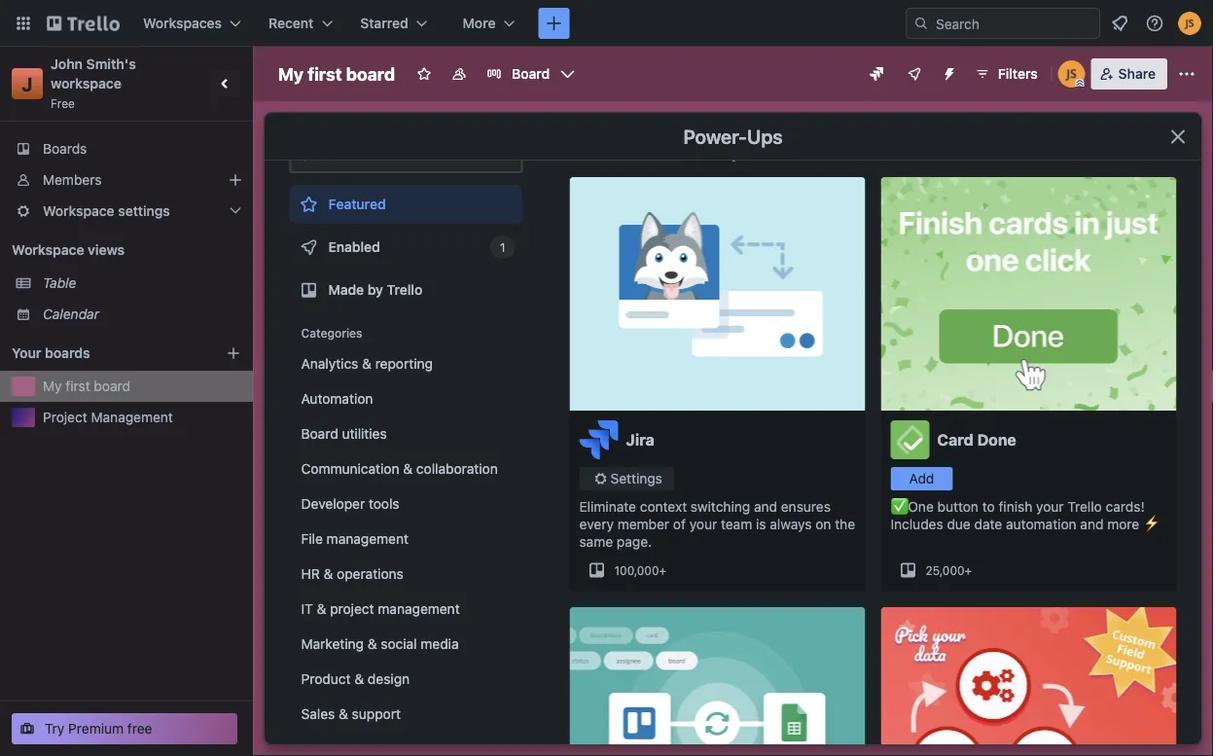 Task type: vqa. For each thing, say whether or not it's contained in the screenshot.
the Fix alignment issue on /pricing
no



Task type: describe. For each thing, give the bounding box(es) containing it.
featured for featured
[[328, 196, 386, 212]]

page.
[[617, 534, 652, 550]]

john smith (johnsmith38824343) image
[[1058, 60, 1086, 88]]

john smith (johnsmith38824343) image
[[1178, 12, 1202, 35]]

featured power-ups
[[570, 138, 754, 161]]

board for board
[[512, 66, 550, 82]]

workspace
[[51, 75, 122, 91]]

& for operations
[[324, 566, 333, 582]]

hr & operations link
[[290, 559, 523, 590]]

communication & collaboration link
[[290, 453, 523, 485]]

product & design
[[301, 671, 410, 687]]

john smith's workspace free
[[51, 56, 140, 110]]

the
[[835, 516, 856, 532]]

primary element
[[0, 0, 1214, 47]]

power ups image
[[907, 66, 922, 82]]

social
[[381, 636, 417, 652]]

boards link
[[0, 133, 253, 164]]

file management
[[301, 531, 409, 547]]

eliminate
[[580, 499, 636, 515]]

due
[[947, 516, 971, 532]]

analytics & reporting link
[[290, 348, 523, 380]]

my first board inside my first board text box
[[278, 63, 395, 84]]

free
[[51, 96, 75, 110]]

done
[[978, 431, 1017, 449]]

analytics & reporting
[[301, 356, 433, 372]]

cards!
[[1106, 499, 1145, 515]]

made by trello link
[[290, 271, 523, 309]]

settings link
[[580, 467, 674, 490]]

25,000
[[926, 563, 965, 577]]

power-ups
[[684, 125, 783, 147]]

switching
[[691, 499, 751, 515]]

calendar link
[[43, 305, 241, 324]]

your
[[12, 345, 41, 361]]

context
[[640, 499, 687, 515]]

your inside eliminate context switching and ensures every member of your team is always on the same page.
[[690, 516, 717, 532]]

25,000 +
[[926, 563, 972, 577]]

more
[[1108, 516, 1140, 532]]

free
[[127, 721, 152, 737]]

Board name text field
[[269, 58, 405, 90]]

eliminate context switching and ensures every member of your team is always on the same page.
[[580, 499, 856, 550]]

john
[[51, 56, 83, 72]]

more
[[463, 15, 496, 31]]

media
[[421, 636, 459, 652]]

& for social
[[368, 636, 377, 652]]

search image
[[914, 16, 929, 31]]

on
[[816, 516, 832, 532]]

premium
[[68, 721, 124, 737]]

settings
[[118, 203, 170, 219]]

share
[[1119, 66, 1156, 82]]

Search text field
[[290, 138, 523, 173]]

to
[[983, 499, 995, 515]]

star or unstar board image
[[417, 66, 432, 82]]

one
[[908, 499, 934, 515]]

automation
[[1006, 516, 1077, 532]]

project management link
[[43, 408, 241, 427]]

categories
[[301, 326, 363, 340]]

same
[[580, 534, 613, 550]]

board inside text box
[[346, 63, 395, 84]]

create board or workspace image
[[544, 14, 564, 33]]

Search field
[[929, 9, 1100, 38]]

& for reporting
[[362, 356, 372, 372]]

board utilities
[[301, 426, 387, 442]]

1 vertical spatial my
[[43, 378, 62, 394]]

marketing
[[301, 636, 364, 652]]

1
[[500, 240, 506, 254]]

team
[[721, 516, 753, 532]]

smith's
[[86, 56, 136, 72]]

every
[[580, 516, 614, 532]]

+ for card done
[[965, 563, 972, 577]]

workspaces
[[143, 15, 222, 31]]

sales
[[301, 706, 335, 722]]

card
[[938, 431, 974, 449]]

includes
[[891, 516, 944, 532]]

it & project management
[[301, 601, 460, 617]]

file
[[301, 531, 323, 547]]

members link
[[0, 164, 253, 196]]

reporting
[[375, 356, 433, 372]]

back to home image
[[47, 8, 120, 39]]

try
[[45, 721, 65, 737]]

100,000
[[615, 563, 659, 577]]

recent button
[[257, 8, 345, 39]]

utilities
[[342, 426, 387, 442]]

management
[[91, 409, 173, 425]]

automation image
[[934, 58, 961, 86]]

board button
[[479, 58, 583, 90]]

first inside text box
[[308, 63, 342, 84]]

add board image
[[226, 345, 241, 361]]

settings
[[611, 471, 663, 487]]

by
[[368, 282, 383, 298]]

✅
[[891, 499, 905, 515]]

made
[[328, 282, 364, 298]]

⚡️
[[1143, 516, 1157, 532]]

automation link
[[290, 383, 523, 415]]



Task type: locate. For each thing, give the bounding box(es) containing it.
workspace inside dropdown button
[[43, 203, 114, 219]]

support
[[352, 706, 401, 722]]

0 vertical spatial management
[[327, 531, 409, 547]]

add
[[910, 471, 935, 487]]

my first board down your boards with 2 items element
[[43, 378, 130, 394]]

0 vertical spatial featured
[[570, 138, 650, 161]]

0 horizontal spatial +
[[659, 563, 667, 577]]

0 horizontal spatial first
[[66, 378, 90, 394]]

100,000 +
[[615, 563, 667, 577]]

ups
[[747, 125, 783, 147], [718, 138, 754, 161]]

calendar
[[43, 306, 99, 322]]

1 horizontal spatial +
[[965, 563, 972, 577]]

trello right by
[[387, 282, 423, 298]]

& right it
[[317, 601, 326, 617]]

1 vertical spatial trello
[[1068, 499, 1102, 515]]

+ down member
[[659, 563, 667, 577]]

1 horizontal spatial my
[[278, 63, 304, 84]]

trello left cards!
[[1068, 499, 1102, 515]]

workspace for workspace settings
[[43, 203, 114, 219]]

my first board link
[[43, 377, 241, 396]]

and left more
[[1081, 516, 1104, 532]]

workspace settings
[[43, 203, 170, 219]]

my first board down 'recent' dropdown button
[[278, 63, 395, 84]]

workspace down members
[[43, 203, 114, 219]]

1 vertical spatial your
[[690, 516, 717, 532]]

starred
[[360, 15, 408, 31]]

✅ one button to finish your trello cards! includes due date automation and more ⚡️
[[891, 499, 1157, 532]]

workspaces button
[[131, 8, 253, 39]]

1 + from the left
[[659, 563, 667, 577]]

automation
[[301, 391, 373, 407]]

1 horizontal spatial board
[[346, 63, 395, 84]]

card done
[[938, 431, 1017, 449]]

& right hr
[[324, 566, 333, 582]]

add button
[[891, 467, 953, 490]]

& right sales
[[339, 706, 348, 722]]

and inside eliminate context switching and ensures every member of your team is always on the same page.
[[754, 499, 778, 515]]

sm image
[[591, 469, 611, 489]]

0 horizontal spatial board
[[301, 426, 338, 442]]

1 vertical spatial workspace
[[12, 242, 84, 258]]

my down your boards
[[43, 378, 62, 394]]

it & project management link
[[290, 594, 523, 625]]

my first board
[[278, 63, 395, 84], [43, 378, 130, 394]]

and up the is
[[754, 499, 778, 515]]

project
[[330, 601, 374, 617]]

1 vertical spatial management
[[378, 601, 460, 617]]

board inside button
[[512, 66, 550, 82]]

2 + from the left
[[965, 563, 972, 577]]

0 horizontal spatial my first board
[[43, 378, 130, 394]]

& for support
[[339, 706, 348, 722]]

workspace views
[[12, 242, 125, 258]]

0 vertical spatial and
[[754, 499, 778, 515]]

your up automation on the right of page
[[1037, 499, 1064, 515]]

0 horizontal spatial and
[[754, 499, 778, 515]]

recent
[[269, 15, 314, 31]]

& down board utilities link
[[403, 461, 413, 477]]

1 vertical spatial board
[[301, 426, 338, 442]]

communication
[[301, 461, 400, 477]]

analytics
[[301, 356, 358, 372]]

my inside text box
[[278, 63, 304, 84]]

jira
[[626, 431, 655, 449]]

collaboration
[[416, 461, 498, 477]]

workspace visible image
[[452, 66, 467, 82]]

marketing & social media link
[[290, 629, 523, 660]]

0 vertical spatial my first board
[[278, 63, 395, 84]]

your boards with 2 items element
[[12, 342, 197, 365]]

0 horizontal spatial board
[[94, 378, 130, 394]]

0 horizontal spatial featured
[[328, 196, 386, 212]]

1 vertical spatial featured
[[328, 196, 386, 212]]

0 vertical spatial trello
[[387, 282, 423, 298]]

& left social
[[368, 636, 377, 652]]

0 horizontal spatial trello
[[387, 282, 423, 298]]

my first board inside my first board link
[[43, 378, 130, 394]]

developer tools
[[301, 496, 400, 512]]

and
[[754, 499, 778, 515], [1081, 516, 1104, 532]]

sales & support link
[[290, 699, 523, 730]]

management up operations
[[327, 531, 409, 547]]

featured
[[570, 138, 650, 161], [328, 196, 386, 212]]

developer tools link
[[290, 489, 523, 520]]

1 horizontal spatial board
[[512, 66, 550, 82]]

filters
[[998, 66, 1038, 82]]

operations
[[337, 566, 404, 582]]

enabled
[[328, 239, 380, 255]]

your inside ✅ one button to finish your trello cards! includes due date automation and more ⚡️
[[1037, 499, 1064, 515]]

communication & collaboration
[[301, 461, 498, 477]]

boards
[[43, 141, 87, 157]]

& for project
[[317, 601, 326, 617]]

& for design
[[355, 671, 364, 687]]

project
[[43, 409, 87, 425]]

finish
[[999, 499, 1033, 515]]

board up project management
[[94, 378, 130, 394]]

tools
[[369, 496, 400, 512]]

board
[[512, 66, 550, 82], [301, 426, 338, 442]]

+ for jira
[[659, 563, 667, 577]]

file management link
[[290, 524, 523, 555]]

first up project
[[66, 378, 90, 394]]

workspace navigation collapse icon image
[[212, 70, 239, 97]]

your boards
[[12, 345, 90, 361]]

members
[[43, 172, 102, 188]]

0 vertical spatial board
[[346, 63, 395, 84]]

1 vertical spatial and
[[1081, 516, 1104, 532]]

boards
[[45, 345, 90, 361]]

jira icon image
[[870, 67, 883, 81]]

member
[[618, 516, 670, 532]]

workspace up table
[[12, 242, 84, 258]]

+
[[659, 563, 667, 577], [965, 563, 972, 577]]

first down 'recent' dropdown button
[[308, 63, 342, 84]]

& right analytics
[[362, 356, 372, 372]]

1 horizontal spatial trello
[[1068, 499, 1102, 515]]

try premium free button
[[12, 713, 237, 744]]

table link
[[43, 273, 241, 293]]

0 vertical spatial workspace
[[43, 203, 114, 219]]

trello
[[387, 282, 423, 298], [1068, 499, 1102, 515]]

0 horizontal spatial your
[[690, 516, 717, 532]]

filters button
[[969, 58, 1044, 90]]

date
[[975, 516, 1003, 532]]

j
[[22, 72, 33, 95]]

workspace
[[43, 203, 114, 219], [12, 242, 84, 258]]

my down recent
[[278, 63, 304, 84]]

j link
[[12, 68, 43, 99]]

starred button
[[349, 8, 440, 39]]

& for collaboration
[[403, 461, 413, 477]]

marketing & social media
[[301, 636, 459, 652]]

ensures
[[781, 499, 831, 515]]

0 vertical spatial board
[[512, 66, 550, 82]]

0 horizontal spatial my
[[43, 378, 62, 394]]

management down hr & operations link
[[378, 601, 460, 617]]

featured link
[[290, 185, 523, 224]]

product & design link
[[290, 664, 523, 695]]

my
[[278, 63, 304, 84], [43, 378, 62, 394]]

board utilities link
[[290, 418, 523, 450]]

hr
[[301, 566, 320, 582]]

board down automation
[[301, 426, 338, 442]]

trello inside ✅ one button to finish your trello cards! includes due date automation and more ⚡️
[[1068, 499, 1102, 515]]

workspace for workspace views
[[12, 242, 84, 258]]

0 vertical spatial your
[[1037, 499, 1064, 515]]

table
[[43, 275, 76, 291]]

1 horizontal spatial and
[[1081, 516, 1104, 532]]

design
[[368, 671, 410, 687]]

board for board utilities
[[301, 426, 338, 442]]

board down starred
[[346, 63, 395, 84]]

and inside ✅ one button to finish your trello cards! includes due date automation and more ⚡️
[[1081, 516, 1104, 532]]

1 horizontal spatial featured
[[570, 138, 650, 161]]

your right 'of' on the right of the page
[[690, 516, 717, 532]]

1 horizontal spatial first
[[308, 63, 342, 84]]

& left the design
[[355, 671, 364, 687]]

0 vertical spatial my
[[278, 63, 304, 84]]

1 vertical spatial my first board
[[43, 378, 130, 394]]

made by trello
[[328, 282, 423, 298]]

this member is an admin of this board. image
[[1076, 79, 1085, 88]]

developer
[[301, 496, 365, 512]]

try premium free
[[45, 721, 152, 737]]

management inside 'link'
[[378, 601, 460, 617]]

open information menu image
[[1145, 14, 1165, 33]]

+ down due
[[965, 563, 972, 577]]

product
[[301, 671, 351, 687]]

1 horizontal spatial my first board
[[278, 63, 395, 84]]

button
[[938, 499, 979, 515]]

board down create board or workspace image
[[512, 66, 550, 82]]

show menu image
[[1178, 64, 1197, 84]]

0 vertical spatial first
[[308, 63, 342, 84]]

1 vertical spatial first
[[66, 378, 90, 394]]

always
[[770, 516, 812, 532]]

1 vertical spatial board
[[94, 378, 130, 394]]

0 notifications image
[[1108, 12, 1132, 35]]

1 horizontal spatial your
[[1037, 499, 1064, 515]]

featured for featured power-ups
[[570, 138, 650, 161]]



